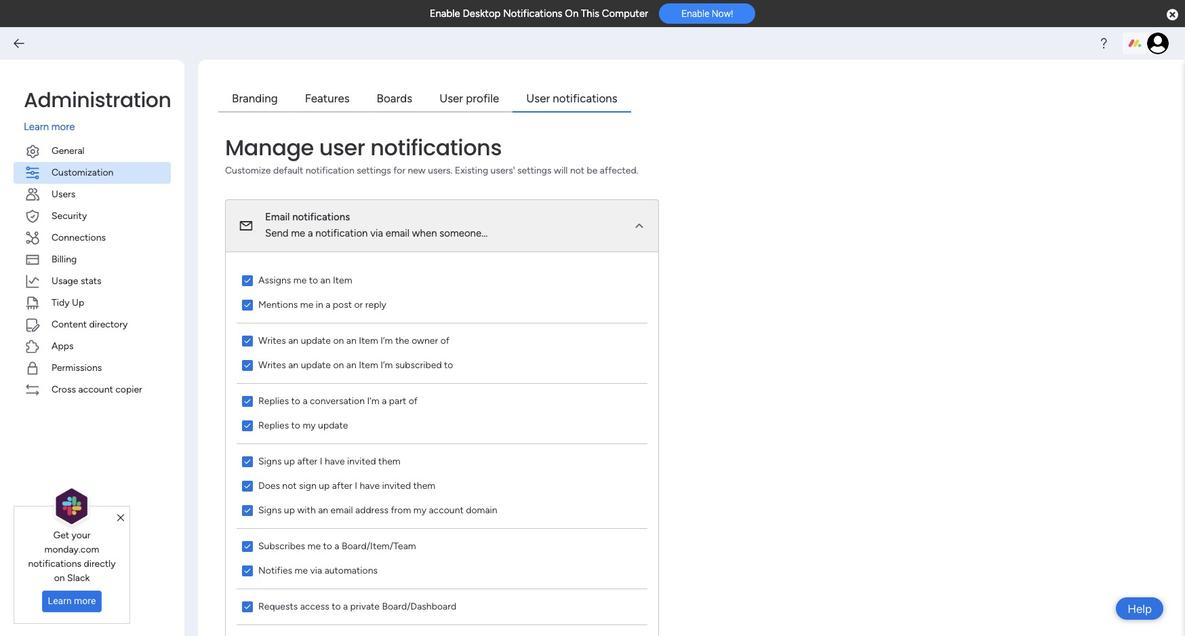 Task type: describe. For each thing, give the bounding box(es) containing it.
2 vertical spatial update
[[318, 420, 348, 431]]

0 horizontal spatial of
[[409, 395, 418, 407]]

your
[[72, 530, 91, 541]]

writes an update on an item i'm subscribed to
[[258, 359, 453, 371]]

replies for replies to a conversation i'm a part of
[[258, 395, 289, 407]]

not inside manage user notifications customize default notification settings for new users. existing users' settings will not be affected.
[[570, 164, 585, 176]]

1 horizontal spatial my
[[414, 504, 427, 516]]

update for writes an update on an item i'm subscribed to
[[301, 359, 331, 371]]

to right subscribed
[[444, 359, 453, 371]]

email inside email notifications send me a notification via email when someone...
[[386, 227, 410, 239]]

slack
[[67, 572, 90, 584]]

computer
[[602, 7, 649, 20]]

existing
[[455, 164, 488, 176]]

part
[[389, 395, 406, 407]]

dapulse x slim image
[[117, 512, 124, 524]]

dapulse close image
[[1167, 8, 1179, 22]]

affected.
[[600, 164, 639, 176]]

boards link
[[363, 87, 426, 112]]

users.
[[428, 164, 453, 176]]

get
[[53, 530, 69, 541]]

post
[[333, 299, 352, 310]]

content
[[52, 318, 87, 330]]

1 vertical spatial have
[[360, 480, 380, 491]]

with
[[297, 504, 316, 516]]

user
[[319, 132, 365, 162]]

features link
[[291, 87, 363, 112]]

1 vertical spatial up
[[319, 480, 330, 491]]

billing
[[52, 253, 77, 265]]

back to workspace image
[[12, 37, 26, 50]]

up for with
[[284, 504, 295, 516]]

subscribes me to a board/item/team
[[258, 540, 416, 552]]

address
[[355, 504, 389, 516]]

me for assigns
[[294, 274, 307, 286]]

branding link
[[218, 87, 291, 112]]

usage
[[52, 275, 78, 287]]

up for after
[[284, 455, 295, 467]]

2 vertical spatial i'm
[[367, 395, 380, 407]]

for
[[393, 164, 406, 176]]

user notifications
[[526, 92, 618, 105]]

boards
[[377, 92, 412, 105]]

the
[[395, 335, 409, 346]]

more inside "administration learn more"
[[51, 121, 75, 133]]

a inside email notifications send me a notification via email when someone...
[[308, 227, 313, 239]]

learn more link
[[24, 119, 171, 135]]

enable desktop notifications on this computer
[[430, 7, 649, 20]]

manage user notifications customize default notification settings for new users. existing users' settings will not be affected.
[[225, 132, 639, 176]]

requests
[[258, 601, 298, 612]]

domain
[[466, 504, 498, 516]]

get your monday.com notifications directly on slack
[[28, 530, 116, 584]]

writes an update on an item i'm the owner of
[[258, 335, 450, 346]]

features
[[305, 92, 350, 105]]

me for mentions
[[300, 299, 314, 310]]

0 horizontal spatial have
[[325, 455, 345, 467]]

1 settings from the left
[[357, 164, 391, 176]]

customization
[[52, 167, 114, 178]]

an down "mentions"
[[288, 335, 299, 346]]

a left private
[[343, 601, 348, 612]]

manage
[[225, 132, 314, 162]]

email
[[265, 211, 290, 223]]

more inside button
[[74, 596, 96, 606]]

writes for writes an update on an item i'm the owner of
[[258, 335, 286, 346]]

does
[[258, 480, 280, 491]]

stats
[[81, 275, 101, 287]]

replies to my update
[[258, 420, 348, 431]]

on for subscribed
[[333, 359, 344, 371]]

on inside get your monday.com notifications directly on slack
[[54, 572, 65, 584]]

on
[[565, 7, 579, 20]]

replies to a conversation i'm a part of
[[258, 395, 418, 407]]

learn inside button
[[48, 596, 72, 606]]

customize
[[225, 164, 271, 176]]

notifies me via automations
[[258, 565, 378, 576]]

desktop
[[463, 7, 501, 20]]

owner
[[412, 335, 438, 346]]

item for subscribed
[[359, 359, 378, 371]]

notifications inside manage user notifications customize default notification settings for new users. existing users' settings will not be affected.
[[371, 132, 502, 162]]

an right with
[[318, 504, 328, 516]]

an up writes an update on an item i'm subscribed to
[[346, 335, 357, 346]]

will
[[554, 164, 568, 176]]

0 vertical spatial i
[[320, 455, 323, 467]]

board/dashboard
[[382, 601, 457, 612]]

assigns
[[258, 274, 291, 286]]

1 horizontal spatial account
[[429, 504, 464, 516]]

to up in
[[309, 274, 318, 286]]

tidy up
[[52, 297, 84, 308]]

email notifications send me a notification via email when someone...
[[265, 211, 488, 239]]

or
[[354, 299, 363, 310]]

enable for enable desktop notifications on this computer
[[430, 7, 460, 20]]

signs for signs up with an email address from my account domain
[[258, 504, 282, 516]]

when
[[412, 227, 437, 239]]

a left 'part'
[[382, 395, 387, 407]]

to down replies to a conversation i'm a part of
[[291, 420, 300, 431]]

access
[[300, 601, 329, 612]]

user profile link
[[426, 87, 513, 112]]

update for writes an update on an item i'm the owner of
[[301, 335, 331, 346]]

administration learn more
[[24, 85, 171, 133]]

signs up after i have invited them
[[258, 455, 401, 467]]

general
[[52, 145, 85, 156]]

notifies
[[258, 565, 292, 576]]

user notifications link
[[513, 87, 631, 112]]

subscribes
[[258, 540, 305, 552]]

private
[[350, 601, 380, 612]]

new
[[408, 164, 426, 176]]

administration
[[24, 85, 171, 115]]

a up replies to my update
[[303, 395, 308, 407]]



Task type: vqa. For each thing, say whether or not it's contained in the screenshot.
"not"
yes



Task type: locate. For each thing, give the bounding box(es) containing it.
email left when
[[386, 227, 410, 239]]

have up address
[[360, 480, 380, 491]]

of right the owner
[[441, 335, 450, 346]]

signs down does
[[258, 504, 282, 516]]

0 vertical spatial after
[[297, 455, 318, 467]]

signs up does
[[258, 455, 282, 467]]

subscribed
[[395, 359, 442, 371]]

enable now!
[[682, 8, 733, 19]]

0 horizontal spatial email
[[331, 504, 353, 516]]

not
[[570, 164, 585, 176], [282, 480, 297, 491]]

1 horizontal spatial i
[[355, 480, 357, 491]]

1 horizontal spatial after
[[332, 480, 353, 491]]

copier
[[115, 384, 142, 395]]

user left profile
[[440, 92, 463, 105]]

0 horizontal spatial my
[[303, 420, 316, 431]]

replies up replies to my update
[[258, 395, 289, 407]]

replies for replies to my update
[[258, 420, 289, 431]]

1 vertical spatial update
[[301, 359, 331, 371]]

item for the
[[359, 335, 378, 346]]

0 vertical spatial signs
[[258, 455, 282, 467]]

0 vertical spatial account
[[78, 384, 113, 395]]

0 vertical spatial notification
[[306, 164, 355, 176]]

i'm for the
[[381, 335, 393, 346]]

not left be
[[570, 164, 585, 176]]

notifications inside get your monday.com notifications directly on slack
[[28, 558, 81, 570]]

account down permissions
[[78, 384, 113, 395]]

1 horizontal spatial email
[[386, 227, 410, 239]]

2 signs from the top
[[258, 504, 282, 516]]

0 vertical spatial up
[[284, 455, 295, 467]]

via inside email notifications send me a notification via email when someone...
[[370, 227, 383, 239]]

region
[[226, 252, 659, 636]]

signs for signs up after i have invited them
[[258, 455, 282, 467]]

enable for enable now!
[[682, 8, 710, 19]]

1 vertical spatial of
[[409, 395, 418, 407]]

1 horizontal spatial not
[[570, 164, 585, 176]]

via inside region
[[310, 565, 322, 576]]

0 horizontal spatial after
[[297, 455, 318, 467]]

email inside region
[[331, 504, 353, 516]]

conversation
[[310, 395, 365, 407]]

mentions me in a post or reply
[[258, 299, 387, 310]]

account left domain
[[429, 504, 464, 516]]

enable
[[430, 7, 460, 20], [682, 8, 710, 19]]

2 vertical spatial on
[[54, 572, 65, 584]]

be
[[587, 164, 598, 176]]

1 vertical spatial item
[[359, 335, 378, 346]]

default
[[273, 164, 303, 176]]

i'm left 'part'
[[367, 395, 380, 407]]

an up replies to a conversation i'm a part of
[[288, 359, 299, 371]]

1 vertical spatial after
[[332, 480, 353, 491]]

cross
[[52, 384, 76, 395]]

2 vertical spatial up
[[284, 504, 295, 516]]

0 vertical spatial have
[[325, 455, 345, 467]]

0 horizontal spatial not
[[282, 480, 297, 491]]

a right in
[[326, 299, 331, 310]]

more
[[51, 121, 75, 133], [74, 596, 96, 606]]

tidy
[[52, 297, 70, 308]]

0 vertical spatial my
[[303, 420, 316, 431]]

update down in
[[301, 335, 331, 346]]

mentions
[[258, 299, 298, 310]]

1 vertical spatial email
[[331, 504, 353, 516]]

user profile
[[440, 92, 499, 105]]

i'm for subscribed
[[381, 359, 393, 371]]

me for subscribes
[[308, 540, 321, 552]]

1 writes from the top
[[258, 335, 286, 346]]

0 horizontal spatial them
[[379, 455, 401, 467]]

user for user profile
[[440, 92, 463, 105]]

update up conversation
[[301, 359, 331, 371]]

settings
[[357, 164, 391, 176], [518, 164, 552, 176]]

branding
[[232, 92, 278, 105]]

now!
[[712, 8, 733, 19]]

me inside email notifications send me a notification via email when someone...
[[291, 227, 305, 239]]

on
[[333, 335, 344, 346], [333, 359, 344, 371], [54, 572, 65, 584]]

board/item/team
[[342, 540, 416, 552]]

send
[[265, 227, 289, 239]]

this
[[581, 7, 600, 20]]

from
[[391, 504, 411, 516]]

0 horizontal spatial via
[[310, 565, 322, 576]]

1 horizontal spatial via
[[370, 227, 383, 239]]

user right profile
[[526, 92, 550, 105]]

kendall parks image
[[1148, 33, 1169, 54]]

a up automations
[[335, 540, 339, 552]]

after down signs up after i have invited them
[[332, 480, 353, 491]]

notifications inside user notifications link
[[553, 92, 618, 105]]

enable left the now!
[[682, 8, 710, 19]]

me right send
[[291, 227, 305, 239]]

assigns me to an item
[[258, 274, 352, 286]]

item up writes an update on an item i'm subscribed to
[[359, 335, 378, 346]]

directory
[[89, 318, 128, 330]]

via
[[370, 227, 383, 239], [310, 565, 322, 576]]

someone...
[[440, 227, 488, 239]]

0 vertical spatial via
[[370, 227, 383, 239]]

my down conversation
[[303, 420, 316, 431]]

1 horizontal spatial enable
[[682, 8, 710, 19]]

0 vertical spatial not
[[570, 164, 585, 176]]

a
[[308, 227, 313, 239], [326, 299, 331, 310], [303, 395, 308, 407], [382, 395, 387, 407], [335, 540, 339, 552], [343, 601, 348, 612]]

after up the sign
[[297, 455, 318, 467]]

0 vertical spatial learn
[[24, 121, 49, 133]]

0 horizontal spatial i
[[320, 455, 323, 467]]

enable left desktop
[[430, 7, 460, 20]]

1 vertical spatial notification
[[316, 227, 368, 239]]

notification inside manage user notifications customize default notification settings for new users. existing users' settings will not be affected.
[[306, 164, 355, 176]]

via down "subscribes me to a board/item/team"
[[310, 565, 322, 576]]

0 vertical spatial email
[[386, 227, 410, 239]]

i
[[320, 455, 323, 467], [355, 480, 357, 491]]

me right notifies
[[295, 565, 308, 576]]

up right the sign
[[319, 480, 330, 491]]

1 horizontal spatial invited
[[382, 480, 411, 491]]

1 horizontal spatial user
[[526, 92, 550, 105]]

cross account copier
[[52, 384, 142, 395]]

more down slack
[[74, 596, 96, 606]]

writes for writes an update on an item i'm subscribed to
[[258, 359, 286, 371]]

0 vertical spatial i'm
[[381, 335, 393, 346]]

apps
[[52, 340, 74, 352]]

notifications inside email notifications send me a notification via email when someone...
[[292, 211, 350, 223]]

i up does not sign up after i have invited them
[[320, 455, 323, 467]]

to right access
[[332, 601, 341, 612]]

update down conversation
[[318, 420, 348, 431]]

invited up from
[[382, 480, 411, 491]]

up
[[72, 297, 84, 308]]

1 user from the left
[[440, 92, 463, 105]]

update
[[301, 335, 331, 346], [301, 359, 331, 371], [318, 420, 348, 431]]

2 vertical spatial item
[[359, 359, 378, 371]]

settings left will
[[518, 164, 552, 176]]

users
[[52, 188, 76, 200]]

an up mentions me in a post or reply
[[321, 274, 331, 286]]

enable inside button
[[682, 8, 710, 19]]

1 vertical spatial more
[[74, 596, 96, 606]]

1 vertical spatial my
[[414, 504, 427, 516]]

learn inside "administration learn more"
[[24, 121, 49, 133]]

item up post
[[333, 274, 352, 286]]

content directory
[[52, 318, 128, 330]]

learn more button
[[42, 591, 102, 612]]

monday.com
[[44, 544, 99, 555]]

1 vertical spatial i'm
[[381, 359, 393, 371]]

1 horizontal spatial settings
[[518, 164, 552, 176]]

notification for notifications
[[316, 227, 368, 239]]

1 vertical spatial replies
[[258, 420, 289, 431]]

them up signs up with an email address from my account domain in the bottom of the page
[[413, 480, 436, 491]]

my right from
[[414, 504, 427, 516]]

0 vertical spatial update
[[301, 335, 331, 346]]

0 vertical spatial of
[[441, 335, 450, 346]]

notifications
[[553, 92, 618, 105], [371, 132, 502, 162], [292, 211, 350, 223], [28, 558, 81, 570]]

2 settings from the left
[[518, 164, 552, 176]]

on for the
[[333, 335, 344, 346]]

user for user notifications
[[526, 92, 550, 105]]

replies
[[258, 395, 289, 407], [258, 420, 289, 431]]

user inside user notifications link
[[526, 92, 550, 105]]

0 vertical spatial invited
[[347, 455, 376, 467]]

email down does not sign up after i have invited them
[[331, 504, 353, 516]]

not left the sign
[[282, 480, 297, 491]]

me up notifies me via automations
[[308, 540, 321, 552]]

1 signs from the top
[[258, 455, 282, 467]]

security
[[52, 210, 87, 221]]

1 vertical spatial invited
[[382, 480, 411, 491]]

1 vertical spatial learn
[[48, 596, 72, 606]]

invited up does not sign up after i have invited them
[[347, 455, 376, 467]]

profile
[[466, 92, 499, 105]]

0 horizontal spatial settings
[[357, 164, 391, 176]]

more up general
[[51, 121, 75, 133]]

0 vertical spatial on
[[333, 335, 344, 346]]

2 replies from the top
[[258, 420, 289, 431]]

notification up assigns me to an item
[[316, 227, 368, 239]]

notifications
[[503, 7, 563, 20]]

1 horizontal spatial of
[[441, 335, 450, 346]]

user inside user profile link
[[440, 92, 463, 105]]

region containing assigns me to an item
[[226, 252, 659, 636]]

an down the writes an update on an item i'm the owner of
[[346, 359, 357, 371]]

via left when
[[370, 227, 383, 239]]

users'
[[491, 164, 515, 176]]

0 horizontal spatial user
[[440, 92, 463, 105]]

up
[[284, 455, 295, 467], [319, 480, 330, 491], [284, 504, 295, 516]]

2 user from the left
[[526, 92, 550, 105]]

i'm
[[381, 335, 393, 346], [381, 359, 393, 371], [367, 395, 380, 407]]

1 vertical spatial via
[[310, 565, 322, 576]]

to up replies to my update
[[291, 395, 300, 407]]

1 vertical spatial account
[[429, 504, 464, 516]]

to up notifies me via automations
[[323, 540, 332, 552]]

help
[[1128, 602, 1152, 616]]

1 vertical spatial i
[[355, 480, 357, 491]]

i'm left the
[[381, 335, 393, 346]]

notification down user
[[306, 164, 355, 176]]

directly
[[84, 558, 116, 570]]

1 horizontal spatial have
[[360, 480, 380, 491]]

them up does not sign up after i have invited them
[[379, 455, 401, 467]]

1 vertical spatial writes
[[258, 359, 286, 371]]

on left slack
[[54, 572, 65, 584]]

permissions
[[52, 362, 102, 373]]

does not sign up after i have invited them
[[258, 480, 436, 491]]

notification
[[306, 164, 355, 176], [316, 227, 368, 239]]

me left in
[[300, 299, 314, 310]]

1 vertical spatial not
[[282, 480, 297, 491]]

0 vertical spatial replies
[[258, 395, 289, 407]]

help image
[[1097, 37, 1111, 50]]

not inside region
[[282, 480, 297, 491]]

0 vertical spatial them
[[379, 455, 401, 467]]

user
[[440, 92, 463, 105], [526, 92, 550, 105]]

1 vertical spatial on
[[333, 359, 344, 371]]

0 vertical spatial writes
[[258, 335, 286, 346]]

0 vertical spatial more
[[51, 121, 75, 133]]

sign
[[299, 480, 317, 491]]

learn down administration
[[24, 121, 49, 133]]

learn down slack
[[48, 596, 72, 606]]

connections
[[52, 232, 106, 243]]

me right assigns
[[294, 274, 307, 286]]

on down the writes an update on an item i'm the owner of
[[333, 359, 344, 371]]

on up writes an update on an item i'm subscribed to
[[333, 335, 344, 346]]

in
[[316, 299, 323, 310]]

1 replies from the top
[[258, 395, 289, 407]]

1 horizontal spatial them
[[413, 480, 436, 491]]

have up does not sign up after i have invited them
[[325, 455, 345, 467]]

up down replies to my update
[[284, 455, 295, 467]]

of right 'part'
[[409, 395, 418, 407]]

notification for user
[[306, 164, 355, 176]]

me for notifies
[[295, 565, 308, 576]]

1 vertical spatial them
[[413, 480, 436, 491]]

a right send
[[308, 227, 313, 239]]

item down the writes an update on an item i'm the owner of
[[359, 359, 378, 371]]

settings left for
[[357, 164, 391, 176]]

requests access to a private board/dashboard
[[258, 601, 457, 612]]

0 horizontal spatial invited
[[347, 455, 376, 467]]

signs up with an email address from my account domain
[[258, 504, 498, 516]]

0 horizontal spatial enable
[[430, 7, 460, 20]]

0 vertical spatial item
[[333, 274, 352, 286]]

reply
[[365, 299, 387, 310]]

enable now! button
[[659, 4, 756, 24]]

automations
[[325, 565, 378, 576]]

usage stats
[[52, 275, 101, 287]]

help button
[[1117, 598, 1164, 620]]

up left with
[[284, 504, 295, 516]]

replies up does
[[258, 420, 289, 431]]

0 horizontal spatial account
[[78, 384, 113, 395]]

i up address
[[355, 480, 357, 491]]

i'm left subscribed
[[381, 359, 393, 371]]

of
[[441, 335, 450, 346], [409, 395, 418, 407]]

notification inside email notifications send me a notification via email when someone...
[[316, 227, 368, 239]]

2 writes from the top
[[258, 359, 286, 371]]

1 vertical spatial signs
[[258, 504, 282, 516]]

have
[[325, 455, 345, 467], [360, 480, 380, 491]]

learn more
[[48, 596, 96, 606]]



